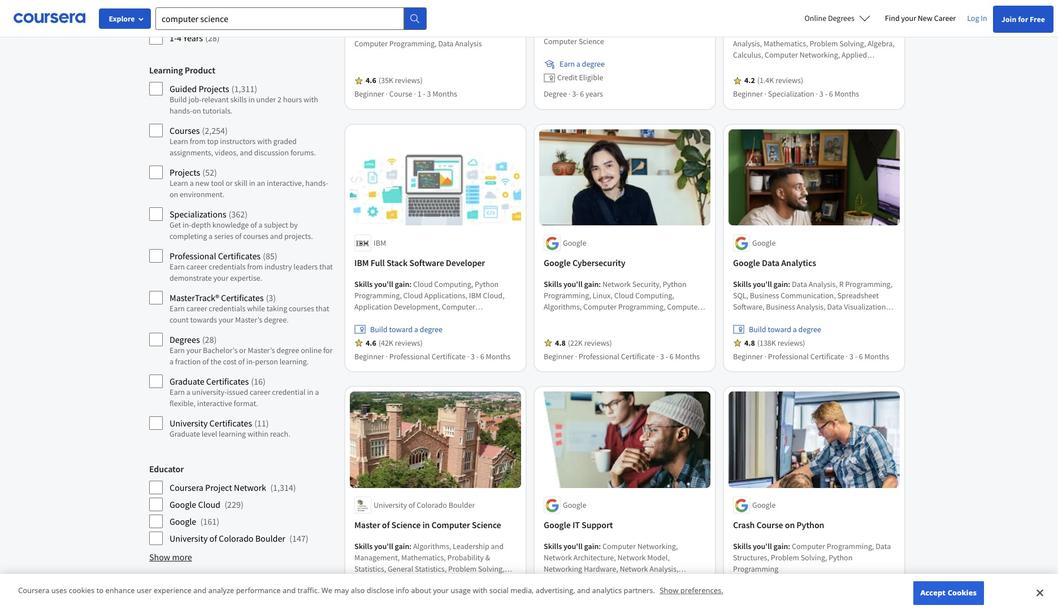 Task type: describe. For each thing, give the bounding box(es) containing it.
0 vertical spatial course
[[389, 89, 413, 99]]

degrees inside learning product group
[[170, 334, 200, 346]]

2
[[278, 94, 282, 105]]

0 vertical spatial mathematics,
[[764, 39, 808, 49]]

of inside "link"
[[382, 520, 390, 531]]

towards
[[190, 315, 217, 325]]

python inside network security, python programming, linux, cloud computing, algorithms, computer programming, computer security incident management, cryptography, databases, leadership and management, network architecture, risk management, sql
[[663, 280, 687, 290]]

learning
[[219, 429, 246, 439]]

google left the it
[[544, 520, 571, 531]]

you'll down google cybersecurity at the top right
[[564, 280, 583, 290]]

cookies
[[948, 588, 977, 599]]

a left subject
[[259, 220, 263, 230]]

certificates for professional certificates
[[218, 251, 261, 262]]

: up linux,
[[599, 280, 601, 290]]

computer inside computer programming, data structures, problem solving, python programming
[[792, 542, 826, 552]]

python inside python programming, computer programming, data analysis
[[413, 28, 437, 38]]

certificates for graduate certificates
[[206, 376, 249, 387]]

computer inside "link"
[[432, 520, 470, 531]]

2 vertical spatial management,
[[633, 336, 679, 346]]

in- inside earn your bachelor's or master's degree online for a fraction of the cost of in-person learning.
[[246, 357, 255, 367]]

find
[[885, 13, 900, 23]]

specialization
[[768, 89, 815, 99]]

: left mathematical
[[788, 28, 791, 38]]

analytics
[[592, 586, 622, 596]]

courses inside earn career credentials while taking courses that count towards your master's degree.
[[289, 304, 314, 314]]

a up flexible,
[[186, 387, 190, 398]]

and left traffic.
[[283, 586, 296, 596]]

a up the credit eligible
[[577, 59, 581, 69]]

skills down "development"
[[355, 28, 373, 38]]

beginner · professional certificate · 3 - 6 months for google data analytics
[[733, 352, 890, 362]]

beginner down (138k
[[733, 352, 763, 362]]

calculus,
[[733, 50, 764, 60]]

earn right also
[[370, 587, 386, 598]]

of left 'the' on the left
[[202, 357, 209, 367]]

1 horizontal spatial earn a degree
[[560, 59, 605, 69]]

courses inside get in-depth knowledge of a subject by completing a series of courses and projects.
[[243, 231, 269, 241]]

you'll down master
[[374, 542, 393, 552]]

professional down 4.8 (138k reviews)
[[768, 352, 809, 362]]

1 vertical spatial management,
[[634, 325, 679, 335]]

computing,
[[636, 291, 675, 301]]

earn career credentials from industry leaders that demonstrate your expertise.
[[170, 262, 333, 283]]

algorithms, computer programming, problem solving, theoretical computer science
[[544, 14, 688, 47]]

user
[[137, 586, 152, 596]]

colorado for university of colorado boulder
[[417, 501, 447, 511]]

algorithms, inside network security, python programming, linux, cloud computing, algorithms, computer programming, computer security incident management, cryptography, databases, leadership and management, network architecture, risk management, sql
[[544, 302, 582, 312]]

skills down the google data analytics
[[733, 280, 752, 290]]

coursera uses cookies to enhance user experience and analyze performance and traffic. we may also disclose info about your usage with social media, advertising, and analytics partners. show preferences.
[[18, 586, 724, 596]]

(35k
[[379, 76, 394, 86]]

1,311
[[234, 83, 255, 94]]

accept
[[921, 588, 946, 599]]

science inside algorithms, computer programming, problem solving, theoretical computer science
[[579, 37, 604, 47]]

gain down the google data analytics
[[774, 280, 788, 290]]

of down knowledge
[[235, 231, 242, 241]]

leaders
[[294, 262, 318, 272]]

google it support link
[[544, 519, 706, 533]]

analyze
[[208, 586, 234, 596]]

1 horizontal spatial build toward a degree
[[560, 590, 632, 600]]

4.8 (138k reviews)
[[745, 338, 806, 349]]

critical
[[780, 62, 803, 72]]

coursera image
[[14, 9, 85, 27]]

specializations
[[170, 209, 226, 220]]

google cybersecurity
[[544, 257, 626, 269]]

you'll down "development"
[[374, 28, 393, 38]]

free
[[1030, 14, 1046, 24]]

colorado for university of colorado boulder ( 147 )
[[219, 533, 254, 545]]

programming, up analysis
[[439, 28, 486, 38]]

coursera for coursera uses cookies to enhance user experience and analyze performance and traffic. we may also disclose info about your usage with social media, advertising, and analytics partners. show preferences.
[[18, 586, 49, 596]]

1 horizontal spatial toward
[[579, 590, 602, 600]]

professional inside learning product group
[[170, 251, 216, 262]]

or inside "learn a new tool or skill in an interactive, hands- on environment."
[[226, 178, 233, 188]]

certificate for google data analytics
[[811, 352, 845, 362]]

gain down "python for data science, ai & development" at top
[[395, 28, 410, 38]]

learning product
[[149, 64, 215, 76]]

programming, inside algorithms, computer programming, problem solving, theoretical computer science
[[544, 25, 591, 36]]

52
[[205, 167, 214, 178]]

and left analyze
[[193, 586, 207, 596]]

you'll up analysis,
[[753, 28, 772, 38]]

ibm for ibm
[[374, 238, 386, 248]]

tutorials.
[[203, 106, 233, 116]]

(1.4k
[[758, 76, 774, 86]]

4
[[177, 32, 181, 44]]

beginner for mathematical theory & analysis, mathematics, problem solving, algebra, calculus, computer networking, applied mathematics, critical thinking, theoretical computer science, computer programming, javascript
[[733, 89, 763, 99]]

beginner · professional certificate · 3 - 6 months for ibm full stack software developer
[[355, 352, 511, 362]]

skills you'll gain : up analysis,
[[733, 28, 792, 38]]

expertise.
[[230, 273, 262, 283]]

privacy alert dialog
[[0, 575, 1059, 615]]

media,
[[511, 586, 534, 596]]

learn a new tool or skill in an interactive, hands- on environment.
[[170, 178, 328, 200]]

support
[[582, 520, 613, 531]]

programming, down the computing,
[[618, 302, 666, 312]]

0 vertical spatial network
[[603, 280, 631, 290]]

science, inside "python for data science, ai & development"
[[416, 0, 448, 3]]

sql
[[680, 336, 693, 346]]

your inside earn career credentials while taking courses that count towards your master's degree.
[[219, 315, 234, 325]]

computer programming, data structures, problem solving, python programming
[[733, 542, 891, 575]]

reviews) for (42k reviews)
[[395, 338, 423, 349]]

demonstrate
[[170, 273, 212, 283]]

count
[[170, 315, 189, 325]]

4.6 (35k reviews)
[[366, 76, 423, 86]]

educator group
[[149, 463, 334, 546]]

of right 362
[[250, 220, 257, 230]]

build left the analytics
[[560, 590, 577, 600]]

data inside computer programming, data structures, problem solving, python programming
[[876, 542, 891, 552]]

11
[[257, 418, 266, 429]]

problem inside computer programming, data structures, problem solving, python programming
[[771, 553, 800, 564]]

google left cybersecurity
[[544, 257, 571, 269]]

google left '161'
[[170, 516, 196, 528]]

credentials for professional
[[209, 262, 246, 272]]

also
[[351, 586, 365, 596]]

guided projects ( 1,311 )
[[170, 83, 257, 94]]

and inside learn from top instructors with graded assignments, videos, and discussion forums.
[[240, 148, 253, 158]]

accept cookies
[[921, 588, 977, 599]]

network inside educator group
[[234, 482, 266, 494]]

reviews) for (138k reviews)
[[778, 338, 806, 349]]

python up computer programming, data structures, problem solving, python programming
[[797, 520, 825, 531]]

build toward a degree for analytics
[[749, 325, 822, 335]]

skills you'll gain : up structures,
[[733, 542, 792, 552]]

for inside earn your bachelor's or master's degree online for a fraction of the cost of in-person learning.
[[323, 346, 333, 356]]

a left info
[[387, 587, 391, 598]]

show more
[[149, 552, 192, 563]]

flexible,
[[170, 399, 196, 409]]

master of science in computer science
[[355, 520, 501, 531]]

bachelor's
[[203, 346, 238, 356]]

courses ( 2,254 )
[[170, 125, 228, 136]]

: down analytics
[[788, 280, 791, 290]]

graduate level learning within reach.
[[170, 429, 291, 439]]

product
[[185, 64, 215, 76]]

your inside the find your new career link
[[902, 13, 917, 23]]

2 certificate from the left
[[621, 352, 655, 362]]

leadership
[[582, 325, 618, 335]]

: down the master of science in computer science
[[410, 542, 412, 552]]

skills up structures,
[[733, 542, 752, 552]]

1-
[[170, 32, 177, 44]]

cybersecurity
[[573, 257, 626, 269]]

in- inside get in-depth knowledge of a subject by completing a series of courses and projects.
[[183, 220, 191, 230]]

build for 4.6
[[370, 325, 388, 335]]

earn for mastertrack® certificates ( 3 )
[[170, 304, 185, 314]]

university of colorado boulder
[[374, 501, 475, 511]]

: down support
[[599, 542, 601, 552]]

applied
[[842, 50, 867, 60]]

and left the analytics
[[577, 586, 590, 596]]

gain down stack
[[395, 280, 410, 290]]

algorithms, inside algorithms, computer programming, problem solving, theoretical computer science
[[603, 14, 641, 24]]

career inside earn a university-issued career credential in a flexible, interactive format.
[[250, 387, 271, 398]]

linux,
[[593, 291, 613, 301]]

4.6 for 4.6 (42k reviews)
[[366, 338, 376, 349]]

earn your bachelor's or master's degree online for a fraction of the cost of in-person learning.
[[170, 346, 333, 367]]

uses
[[51, 586, 67, 596]]

a inside earn your bachelor's or master's degree online for a fraction of the cost of in-person learning.
[[170, 357, 174, 367]]

software
[[410, 257, 444, 269]]

python inside computer programming, data structures, problem solving, python programming
[[829, 553, 853, 564]]

0 vertical spatial management,
[[602, 313, 647, 324]]

google up the google data analytics
[[753, 238, 776, 248]]

1 vertical spatial mathematics,
[[733, 62, 778, 72]]

security
[[544, 313, 571, 324]]

advertising,
[[536, 586, 575, 596]]

data inside python programming, computer programming, data analysis
[[438, 39, 454, 49]]

gain left mathematical
[[774, 28, 788, 38]]

professional down 4.6 (42k reviews)
[[389, 352, 430, 362]]

a left partners.
[[604, 590, 608, 600]]

that for mastertrack® certificates ( 3 )
[[316, 304, 329, 314]]

skills down google it support
[[544, 542, 562, 552]]

google left analytics
[[733, 257, 760, 269]]

beginner down (42k
[[355, 352, 384, 362]]

instructors
[[220, 136, 256, 146]]

1 vertical spatial earn a degree
[[370, 587, 416, 598]]

environment.
[[180, 189, 225, 200]]

google cybersecurity link
[[544, 256, 706, 270]]

person
[[255, 357, 278, 367]]

skills you'll gain : down master
[[355, 542, 413, 552]]

usage
[[451, 586, 471, 596]]

university for university of colorado boulder ( 147 )
[[170, 533, 208, 545]]

discussion
[[254, 148, 289, 158]]

analysis,
[[733, 39, 762, 49]]

problem inside mathematical theory & analysis, mathematics, problem solving, algebra, calculus, computer networking, applied mathematics, critical thinking, theoretical computer science, computer programming, javascript
[[810, 39, 838, 49]]

1 horizontal spatial science
[[472, 520, 501, 531]]

a left the series in the top of the page
[[209, 231, 213, 241]]

solving, inside algorithms, computer programming, problem solving, theoretical computer science
[[623, 25, 649, 36]]

hours
[[283, 94, 302, 105]]

show inside show more button
[[149, 552, 170, 563]]

computer inside python programming, computer programming, data analysis
[[355, 39, 388, 49]]

reviews) for (22k reviews)
[[585, 338, 612, 349]]

theory
[[839, 28, 862, 38]]

developer
[[446, 257, 485, 269]]

crash course on python
[[733, 520, 825, 531]]

gain down crash course on python
[[774, 542, 788, 552]]

with inside learn from top instructors with graded assignments, videos, and discussion forums.
[[257, 136, 272, 146]]

google up the it
[[563, 501, 587, 511]]

info
[[396, 586, 409, 596]]

guided
[[170, 83, 197, 94]]

0 horizontal spatial science
[[392, 520, 421, 531]]

graded
[[273, 136, 297, 146]]

2 vertical spatial on
[[785, 520, 795, 531]]

university for university of colorado boulder
[[374, 501, 407, 511]]

gain down the master of science in computer science
[[395, 542, 410, 552]]

: down ibm full stack software developer
[[410, 280, 412, 290]]

show inside privacy alert dialog
[[660, 586, 679, 596]]

years
[[586, 89, 603, 99]]

you'll down the google data analytics
[[753, 280, 772, 290]]

1 vertical spatial projects
[[170, 167, 200, 178]]

learning
[[149, 64, 183, 76]]

programming, up security
[[544, 291, 591, 301]]

language
[[149, 584, 187, 595]]

certificates for university certificates
[[210, 418, 252, 429]]

cloud inside network security, python programming, linux, cloud computing, algorithms, computer programming, computer security incident management, cryptography, databases, leadership and management, network architecture, risk management, sql
[[614, 291, 634, 301]]

skills up security
[[544, 280, 562, 290]]

certificates for mastertrack® certificates
[[221, 292, 264, 304]]

16
[[254, 376, 263, 387]]

4.8 for 4.8 (22k reviews)
[[555, 338, 566, 349]]

in inside "learn a new tool or skill in an interactive, hands- on environment."
[[249, 178, 255, 188]]

learning product group
[[149, 63, 334, 444]]

build for learn from top instructors with graded assignments, videos, and discussion forums.
[[170, 94, 187, 105]]

you'll up structures,
[[753, 542, 772, 552]]

structures,
[[733, 553, 770, 564]]

google ( 161 )
[[170, 516, 219, 528]]

traffic.
[[298, 586, 320, 596]]

skills you'll gain : down the google data analytics
[[733, 280, 792, 290]]

beginner · course · 1 - 3 months
[[355, 89, 457, 99]]

professional down the architecture,
[[579, 352, 620, 362]]

explore button
[[99, 8, 151, 29]]

of right cost
[[238, 357, 245, 367]]

javascript
[[733, 84, 767, 94]]

beginner for python programming, computer programming, data analysis
[[355, 89, 384, 99]]

degrees ( 28 )
[[170, 334, 217, 346]]

skills down master
[[355, 542, 373, 552]]

interactive,
[[267, 178, 304, 188]]

professional certificates ( 85 )
[[170, 251, 277, 262]]

toward for stack
[[389, 325, 413, 335]]

courses
[[170, 125, 200, 136]]

learn from top instructors with graded assignments, videos, and discussion forums.
[[170, 136, 316, 158]]

beginner for network security, python programming, linux, cloud computing, algorithms, computer programming, computer security incident management, cryptography, databases, leadership and management, network architecture, risk management, sql
[[544, 352, 574, 362]]

databases,
[[544, 325, 580, 335]]

your inside privacy alert dialog
[[433, 586, 449, 596]]

of up the master of science in computer science
[[409, 501, 415, 511]]

from inside learn from top instructors with graded assignments, videos, and discussion forums.
[[190, 136, 206, 146]]



Task type: vqa. For each thing, say whether or not it's contained in the screenshot.


Task type: locate. For each thing, give the bounding box(es) containing it.
that
[[319, 262, 333, 272], [316, 304, 329, 314]]

1 vertical spatial algorithms,
[[544, 302, 582, 312]]

0 horizontal spatial from
[[190, 136, 206, 146]]

that inside earn career credentials from industry leaders that demonstrate your expertise.
[[319, 262, 333, 272]]

cost
[[223, 357, 237, 367]]

beginner · specialization · 3 - 6 months
[[733, 89, 860, 99]]

credit
[[558, 73, 578, 83]]

0 vertical spatial ibm
[[374, 238, 386, 248]]

& inside "python for data science, ai & development"
[[459, 0, 465, 3]]

reviews) up specialization
[[776, 76, 804, 86]]

theoretical inside mathematical theory & analysis, mathematics, problem solving, algebra, calculus, computer networking, applied mathematics, critical thinking, theoretical computer science, computer programming, javascript
[[837, 62, 875, 72]]

1 horizontal spatial for
[[384, 0, 395, 3]]

skills you'll gain : down full
[[355, 280, 413, 290]]

ibm full stack software developer
[[355, 257, 485, 269]]

4.6 left (35k in the left of the page
[[366, 76, 376, 86]]

programming, down applied
[[832, 73, 880, 83]]

a up 4.8 (138k reviews)
[[793, 325, 797, 335]]

)
[[230, 15, 233, 27], [217, 32, 220, 44], [255, 83, 257, 94], [225, 125, 228, 136], [214, 167, 217, 178], [245, 209, 248, 220], [275, 251, 277, 262], [273, 292, 276, 304], [214, 334, 217, 346], [263, 376, 266, 387], [266, 418, 269, 429], [293, 482, 296, 494], [241, 499, 244, 511], [217, 516, 219, 528], [306, 533, 309, 545]]

knowledge
[[213, 220, 249, 230]]

·
[[386, 89, 388, 99], [414, 89, 416, 99], [569, 89, 571, 99], [765, 89, 767, 99], [816, 89, 818, 99], [386, 352, 388, 362], [467, 352, 469, 362], [575, 352, 577, 362], [657, 352, 659, 362], [765, 352, 767, 362], [846, 352, 848, 362]]

and
[[240, 148, 253, 158], [270, 231, 283, 241], [620, 325, 632, 335], [193, 586, 207, 596], [283, 586, 296, 596], [577, 586, 590, 596]]

1 vertical spatial university
[[374, 501, 407, 511]]

boulder for university of colorado boulder
[[449, 501, 475, 511]]

build up (138k
[[749, 325, 767, 335]]

1 graduate from the top
[[170, 376, 205, 387]]

learn for projects ( 52 )
[[170, 178, 188, 188]]

google up google ( 161 )
[[170, 499, 196, 511]]

programming,
[[544, 25, 591, 36], [439, 28, 486, 38], [389, 39, 437, 49], [832, 73, 880, 83], [544, 291, 591, 301], [618, 302, 666, 312], [827, 542, 874, 552]]

with inside privacy alert dialog
[[473, 586, 488, 596]]

0 vertical spatial coursera
[[170, 482, 204, 494]]

university inside educator group
[[170, 533, 208, 545]]

colorado
[[417, 501, 447, 511], [219, 533, 254, 545]]

university certificates ( 11 )
[[170, 418, 269, 429]]

learn inside learn from top instructors with graded assignments, videos, and discussion forums.
[[170, 136, 188, 146]]

1 vertical spatial from
[[247, 262, 263, 272]]

on
[[193, 106, 201, 116], [170, 189, 178, 200], [785, 520, 795, 531]]

cloud right linux,
[[614, 291, 634, 301]]

under
[[256, 94, 276, 105]]

2 beginner · professional certificate · 3 - 6 months from the left
[[544, 352, 700, 362]]

learn left new
[[170, 178, 188, 188]]

0 vertical spatial with
[[304, 94, 318, 105]]

google data analytics link
[[733, 256, 896, 270]]

beginner · professional certificate · 3 - 6 months down risk
[[544, 352, 700, 362]]

beginner
[[355, 89, 384, 99], [733, 89, 763, 99], [355, 352, 384, 362], [544, 352, 574, 362], [733, 352, 763, 362]]

1 horizontal spatial network
[[544, 336, 572, 346]]

credit eligible
[[558, 73, 604, 83]]

mathematics, up critical
[[764, 39, 808, 49]]

you'll down full
[[374, 280, 393, 290]]

0 horizontal spatial solving,
[[623, 25, 649, 36]]

0 vertical spatial credentials
[[209, 262, 246, 272]]

your inside earn your bachelor's or master's degree online for a fraction of the cost of in-person learning.
[[186, 346, 201, 356]]

architecture,
[[574, 336, 616, 346]]

and down subject
[[270, 231, 283, 241]]

0 vertical spatial problem
[[593, 25, 621, 36]]

build left job-
[[170, 94, 187, 105]]

1 credentials from the top
[[209, 262, 246, 272]]

courses right taking on the left of the page
[[289, 304, 314, 314]]

0 vertical spatial show
[[149, 552, 170, 563]]

1 horizontal spatial solving,
[[801, 553, 828, 564]]

credentials inside earn career credentials from industry leaders that demonstrate your expertise.
[[209, 262, 246, 272]]

years
[[183, 32, 203, 44]]

build up (42k
[[370, 325, 388, 335]]

career for mastertrack®
[[186, 304, 207, 314]]

problem up "networking,"
[[810, 39, 838, 49]]

boulder up master of science in computer science "link"
[[449, 501, 475, 511]]

and inside get in-depth knowledge of a subject by completing a series of courses and projects.
[[270, 231, 283, 241]]

course right crash on the right bottom of page
[[757, 520, 784, 531]]

with left the social
[[473, 586, 488, 596]]

1 horizontal spatial course
[[757, 520, 784, 531]]

1 horizontal spatial on
[[193, 106, 201, 116]]

0 horizontal spatial theoretical
[[651, 25, 688, 36]]

0 vertical spatial 4.6
[[366, 76, 376, 86]]

and up risk
[[620, 325, 632, 335]]

0 vertical spatial that
[[319, 262, 333, 272]]

2 horizontal spatial beginner · professional certificate · 3 - 6 months
[[733, 352, 890, 362]]

subject
[[264, 220, 288, 230]]

in- up the completing
[[183, 220, 191, 230]]

skills you'll gain : down google cybersecurity at the top right
[[544, 280, 603, 290]]

online degrees
[[805, 13, 855, 23]]

credentials for mastertrack®
[[209, 304, 246, 314]]

beginner down (35k in the left of the page
[[355, 89, 384, 99]]

4.8 for 4.8 (138k reviews)
[[745, 338, 755, 349]]

3 inside learning product group
[[269, 292, 273, 304]]

show preferences. link
[[660, 586, 724, 596]]

1 beginner · professional certificate · 3 - 6 months from the left
[[355, 352, 511, 362]]

a right credential
[[315, 387, 319, 398]]

earn up credit at right
[[560, 59, 575, 69]]

229
[[227, 499, 241, 511]]

for up "development"
[[384, 0, 395, 3]]

in down university of colorado boulder on the left
[[423, 520, 430, 531]]

graduate for graduate level learning within reach.
[[170, 429, 200, 439]]

1 vertical spatial colorado
[[219, 533, 254, 545]]

coursera
[[170, 482, 204, 494], [18, 586, 49, 596]]

on for projects
[[170, 189, 178, 200]]

0 horizontal spatial problem
[[593, 25, 621, 36]]

1 horizontal spatial science,
[[768, 73, 796, 83]]

0 horizontal spatial colorado
[[219, 533, 254, 545]]

python inside "python for data science, ai & development"
[[355, 0, 382, 3]]

3 certificate from the left
[[811, 352, 845, 362]]

fraction
[[175, 357, 201, 367]]

cloud inside educator group
[[198, 499, 221, 511]]

learn inside "learn a new tool or skill in an interactive, hands- on environment."
[[170, 178, 188, 188]]

0 vertical spatial projects
[[199, 83, 229, 94]]

30
[[221, 15, 230, 27]]

2 horizontal spatial build toward a degree
[[749, 325, 822, 335]]

coursera left 'uses' at the bottom of the page
[[18, 586, 49, 596]]

1 horizontal spatial 4.8
[[745, 338, 755, 349]]

that up the online
[[316, 304, 329, 314]]

1 vertical spatial network
[[544, 336, 572, 346]]

problem up eligible
[[593, 25, 621, 36]]

from
[[190, 136, 206, 146], [247, 262, 263, 272]]

problem inside algorithms, computer programming, problem solving, theoretical computer science
[[593, 25, 621, 36]]

performance
[[236, 586, 281, 596]]

1 vertical spatial science,
[[768, 73, 796, 83]]

join for free
[[1002, 14, 1046, 24]]

earn inside earn career credentials while taking courses that count towards your master's degree.
[[170, 304, 185, 314]]

courses down subject
[[243, 231, 269, 241]]

1 horizontal spatial courses
[[289, 304, 314, 314]]

theoretical inside algorithms, computer programming, problem solving, theoretical computer science
[[651, 25, 688, 36]]

1 vertical spatial in-
[[246, 357, 255, 367]]

your inside earn career credentials from industry leaders that demonstrate your expertise.
[[213, 273, 229, 283]]

programming, inside computer programming, data structures, problem solving, python programming
[[827, 542, 874, 552]]

hands- inside "learn a new tool or skill in an interactive, hands- on environment."
[[306, 178, 328, 188]]

credentials up towards
[[209, 304, 246, 314]]

0 vertical spatial or
[[226, 178, 233, 188]]

& right theory
[[864, 28, 869, 38]]

2 horizontal spatial with
[[473, 586, 488, 596]]

degree inside earn your bachelor's or master's degree online for a fraction of the cost of in-person learning.
[[277, 346, 299, 356]]

hands- for projects ( 52 )
[[306, 178, 328, 188]]

1 horizontal spatial cloud
[[614, 291, 634, 301]]

for for join
[[1019, 14, 1029, 24]]

analysis
[[455, 39, 482, 49]]

in left "an"
[[249, 178, 255, 188]]

0 horizontal spatial toward
[[389, 325, 413, 335]]

build toward a degree for stack
[[370, 325, 443, 335]]

0 horizontal spatial network
[[234, 482, 266, 494]]

0 vertical spatial graduate
[[170, 376, 205, 387]]

python up "development"
[[355, 0, 382, 3]]

skills down full
[[355, 280, 373, 290]]

solving, inside mathematical theory & analysis, mathematics, problem solving, algebra, calculus, computer networking, applied mathematics, critical thinking, theoretical computer science, computer programming, javascript
[[840, 39, 866, 49]]

What do you want to learn? text field
[[156, 7, 404, 30]]

0 vertical spatial &
[[459, 0, 465, 3]]

1 vertical spatial coursera
[[18, 586, 49, 596]]

your right about
[[433, 586, 449, 596]]

log in link
[[962, 11, 993, 25]]

0 horizontal spatial on
[[170, 189, 178, 200]]

in inside "link"
[[423, 520, 430, 531]]

1 vertical spatial problem
[[810, 39, 838, 49]]

master's inside earn career credentials while taking courses that count towards your master's degree.
[[235, 315, 262, 325]]

university for university certificates ( 11 )
[[170, 418, 208, 429]]

earn for graduate certificates ( 16 )
[[170, 387, 185, 398]]

with up discussion
[[257, 136, 272, 146]]

gain down support
[[584, 542, 599, 552]]

credentials inside earn career credentials while taking courses that count towards your master's degree.
[[209, 304, 246, 314]]

for for python
[[384, 0, 395, 3]]

(22k
[[568, 338, 583, 349]]

earn up demonstrate
[[170, 262, 185, 272]]

of right master
[[382, 520, 390, 531]]

your up fraction
[[186, 346, 201, 356]]

4.6 (42k reviews)
[[366, 338, 423, 349]]

2 horizontal spatial certificate
[[811, 352, 845, 362]]

certificates up expertise.
[[218, 251, 261, 262]]

cloud
[[614, 291, 634, 301], [198, 499, 221, 511]]

1 vertical spatial or
[[239, 346, 246, 356]]

0 horizontal spatial or
[[226, 178, 233, 188]]

skills you'll gain :
[[355, 28, 413, 38], [733, 28, 792, 38], [355, 280, 413, 290], [544, 280, 603, 290], [733, 280, 792, 290], [355, 542, 413, 552], [544, 542, 603, 552], [733, 542, 792, 552]]

reviews) down the leadership
[[585, 338, 612, 349]]

0 horizontal spatial hands-
[[170, 106, 193, 116]]

programming, down "python for data science, ai & development" at top
[[389, 39, 437, 49]]

1 vertical spatial degrees
[[170, 334, 200, 346]]

with right 'hours'
[[304, 94, 318, 105]]

with inside build job-relevant skills in under 2 hours with hands-on tutorials.
[[304, 94, 318, 105]]

boulder inside educator group
[[255, 533, 286, 545]]

learn for courses ( 2,254 )
[[170, 136, 188, 146]]

2 horizontal spatial solving,
[[840, 39, 866, 49]]

network down databases,
[[544, 336, 572, 346]]

skills
[[230, 94, 247, 105]]

mathematics, down calculus,
[[733, 62, 778, 72]]

science, inside mathematical theory & analysis, mathematics, problem solving, algebra, calculus, computer networking, applied mathematics, critical thinking, theoretical computer science, computer programming, javascript
[[768, 73, 796, 83]]

& inside mathematical theory & analysis, mathematics, problem solving, algebra, calculus, computer networking, applied mathematics, critical thinking, theoretical computer science, computer programming, javascript
[[864, 28, 869, 38]]

incident
[[573, 313, 600, 324]]

gain up linux,
[[584, 280, 599, 290]]

ai
[[450, 0, 457, 3]]

and inside network security, python programming, linux, cloud computing, algorithms, computer programming, computer security incident management, cryptography, databases, leadership and management, network architecture, risk management, sql
[[620, 325, 632, 335]]

hands- for guided projects ( 1,311 )
[[170, 106, 193, 116]]

of inside educator group
[[210, 533, 217, 545]]

1 horizontal spatial beginner · professional certificate · 3 - 6 months
[[544, 352, 700, 362]]

6
[[580, 89, 584, 99], [829, 89, 833, 99], [481, 352, 484, 362], [670, 352, 674, 362], [859, 352, 863, 362]]

certificates
[[218, 251, 261, 262], [221, 292, 264, 304], [206, 376, 249, 387], [210, 418, 252, 429]]

2 horizontal spatial on
[[785, 520, 795, 531]]

and down instructors
[[240, 148, 253, 158]]

0 vertical spatial 28
[[208, 32, 217, 44]]

0 vertical spatial courses
[[243, 231, 269, 241]]

science
[[579, 37, 604, 47], [392, 520, 421, 531], [472, 520, 501, 531]]

1 vertical spatial graduate
[[170, 429, 200, 439]]

master's
[[235, 315, 262, 325], [248, 346, 275, 356]]

2 credentials from the top
[[209, 304, 246, 314]]

university inside learning product group
[[170, 418, 208, 429]]

1 vertical spatial course
[[757, 520, 784, 531]]

85
[[266, 251, 275, 262]]

coursera inside privacy alert dialog
[[18, 586, 49, 596]]

that for professional certificates ( 85 )
[[319, 262, 333, 272]]

career for professional
[[186, 262, 207, 272]]

master's down "while"
[[235, 315, 262, 325]]

4.6 for 4.6 (35k reviews)
[[366, 76, 376, 86]]

reviews) for (35k reviews)
[[395, 76, 423, 86]]

earn inside earn a university-issued career credential in a flexible, interactive format.
[[170, 387, 185, 398]]

0 horizontal spatial with
[[257, 136, 272, 146]]

forums.
[[291, 148, 316, 158]]

1 vertical spatial solving,
[[840, 39, 866, 49]]

1 vertical spatial that
[[316, 304, 329, 314]]

show right partners.
[[660, 586, 679, 596]]

28 inside learning product group
[[205, 334, 214, 346]]

0 horizontal spatial degrees
[[170, 334, 200, 346]]

find your new career link
[[880, 11, 962, 25]]

new
[[195, 178, 209, 188]]

hands- right the interactive,
[[306, 178, 328, 188]]

career up demonstrate
[[186, 262, 207, 272]]

2 4.8 from the left
[[745, 338, 755, 349]]

0 horizontal spatial in-
[[183, 220, 191, 230]]

projects ( 52 )
[[170, 167, 217, 178]]

you'll down the it
[[564, 542, 583, 552]]

earn for professional certificates ( 85 )
[[170, 262, 185, 272]]

in- right cost
[[246, 357, 255, 367]]

build
[[170, 94, 187, 105], [370, 325, 388, 335], [749, 325, 767, 335], [560, 590, 577, 600]]

toward for analytics
[[768, 325, 792, 335]]

toward up 4.6 (42k reviews)
[[389, 325, 413, 335]]

skills you'll gain : down the it
[[544, 542, 603, 552]]

mathematical theory & analysis, mathematics, problem solving, algebra, calculus, computer networking, applied mathematics, critical thinking, theoretical computer science, computer programming, javascript
[[733, 28, 895, 94]]

projects down assignments,
[[170, 167, 200, 178]]

projects
[[199, 83, 229, 94], [170, 167, 200, 178]]

ibm for ibm full stack software developer
[[355, 257, 369, 269]]

coursera inside educator group
[[170, 482, 204, 494]]

1 horizontal spatial theoretical
[[837, 62, 875, 72]]

0 vertical spatial earn a degree
[[560, 59, 605, 69]]

solving, inside computer programming, data structures, problem solving, python programming
[[801, 553, 828, 564]]

professional down the completing
[[170, 251, 216, 262]]

for inside "python for data science, ai & development"
[[384, 0, 395, 3]]

2 vertical spatial problem
[[771, 553, 800, 564]]

1 vertical spatial show
[[660, 586, 679, 596]]

thinking,
[[804, 62, 835, 72]]

or inside earn your bachelor's or master's degree online for a fraction of the cost of in-person learning.
[[239, 346, 246, 356]]

master's inside earn your bachelor's or master's degree online for a fraction of the cost of in-person learning.
[[248, 346, 275, 356]]

: down crash course on python
[[788, 542, 791, 552]]

0 vertical spatial from
[[190, 136, 206, 146]]

accept cookies button
[[914, 582, 984, 606]]

reviews) for (1.4k reviews)
[[776, 76, 804, 86]]

coursera up google cloud ( 229 )
[[170, 482, 204, 494]]

build for 4.8
[[749, 325, 767, 335]]

show left more
[[149, 552, 170, 563]]

ibm full stack software developer link
[[355, 256, 517, 270]]

full
[[371, 257, 385, 269]]

from up assignments,
[[190, 136, 206, 146]]

2 graduate from the top
[[170, 429, 200, 439]]

relevant
[[202, 94, 229, 105]]

in
[[249, 94, 255, 105], [249, 178, 255, 188], [307, 387, 314, 398], [423, 520, 430, 531]]

learn
[[170, 136, 188, 146], [170, 178, 188, 188]]

2 horizontal spatial problem
[[810, 39, 838, 49]]

1 horizontal spatial show
[[660, 586, 679, 596]]

reviews) right (42k
[[395, 338, 423, 349]]

2 learn from the top
[[170, 178, 188, 188]]

(42k
[[379, 338, 394, 349]]

show more button
[[149, 551, 192, 564]]

on inside "learn a new tool or skill in an interactive, hands- on environment."
[[170, 189, 178, 200]]

in inside build job-relevant skills in under 2 hours with hands-on tutorials.
[[249, 94, 255, 105]]

1 horizontal spatial boulder
[[449, 501, 475, 511]]

1 vertical spatial ibm
[[355, 257, 369, 269]]

within
[[248, 429, 269, 439]]

earn inside earn your bachelor's or master's degree online for a fraction of the cost of in-person learning.
[[170, 346, 185, 356]]

from inside earn career credentials from industry leaders that demonstrate your expertise.
[[247, 262, 263, 272]]

1 learn from the top
[[170, 136, 188, 146]]

0 vertical spatial in-
[[183, 220, 191, 230]]

projects.
[[284, 231, 313, 241]]

skills
[[355, 28, 373, 38], [733, 28, 752, 38], [355, 280, 373, 290], [544, 280, 562, 290], [733, 280, 752, 290], [355, 542, 373, 552], [544, 542, 562, 552], [733, 542, 752, 552]]

1 horizontal spatial hands-
[[306, 178, 328, 188]]

1-4 years ( 28 )
[[170, 32, 220, 44]]

0 vertical spatial hands-
[[170, 106, 193, 116]]

None search field
[[156, 7, 427, 30]]

boulder left the 147
[[255, 533, 286, 545]]

2 vertical spatial career
[[250, 387, 271, 398]]

data inside "python for data science, ai & development"
[[397, 0, 414, 3]]

: down "python for data science, ai & development" at top
[[410, 28, 412, 38]]

0 vertical spatial career
[[186, 262, 207, 272]]

career up towards
[[186, 304, 207, 314]]

6-
[[170, 15, 177, 27]]

0 vertical spatial science,
[[416, 0, 448, 3]]

on inside build job-relevant skills in under 2 hours with hands-on tutorials.
[[193, 106, 201, 116]]

earn inside earn career credentials from industry leaders that demonstrate your expertise.
[[170, 262, 185, 272]]

1 vertical spatial for
[[1019, 14, 1029, 24]]

network
[[603, 280, 631, 290], [544, 336, 572, 346], [234, 482, 266, 494]]

on for guided
[[193, 106, 201, 116]]

1 horizontal spatial certificate
[[621, 352, 655, 362]]

science,
[[416, 0, 448, 3], [768, 73, 796, 83]]

1 horizontal spatial with
[[304, 94, 318, 105]]

graduate for graduate certificates ( 16 )
[[170, 376, 205, 387]]

career inside earn career credentials while taking courses that count towards your master's degree.
[[186, 304, 207, 314]]

a inside "learn a new tool or skill in an interactive, hands- on environment."
[[190, 178, 194, 188]]

gain
[[395, 28, 410, 38], [774, 28, 788, 38], [395, 280, 410, 290], [584, 280, 599, 290], [774, 280, 788, 290], [395, 542, 410, 552], [584, 542, 599, 552], [774, 542, 788, 552]]

28 right years
[[208, 32, 217, 44]]

about
[[411, 586, 431, 596]]

career up format. at the bottom
[[250, 387, 271, 398]]

1 horizontal spatial or
[[239, 346, 246, 356]]

2 horizontal spatial for
[[1019, 14, 1029, 24]]

2 4.6 from the top
[[366, 338, 376, 349]]

a up 4.6 (42k reviews)
[[414, 325, 418, 335]]

1 vertical spatial theoretical
[[837, 62, 875, 72]]

boulder for university of colorado boulder ( 147 )
[[255, 533, 286, 545]]

in inside earn a university-issued career credential in a flexible, interactive format.
[[307, 387, 314, 398]]

build inside build job-relevant skills in under 2 hours with hands-on tutorials.
[[170, 94, 187, 105]]

28 down towards
[[205, 334, 214, 346]]

3 beginner · professional certificate · 3 - 6 months from the left
[[733, 352, 890, 362]]

1 vertical spatial boulder
[[255, 533, 286, 545]]

0 horizontal spatial courses
[[243, 231, 269, 241]]

coursera for coursera project network ( 1,314 )
[[170, 482, 204, 494]]

videos,
[[215, 148, 238, 158]]

online
[[805, 13, 827, 23]]

certificate for ibm full stack software developer
[[432, 352, 466, 362]]

earn for degrees ( 28 )
[[170, 346, 185, 356]]

1 horizontal spatial degrees
[[828, 13, 855, 23]]

skills up analysis,
[[733, 28, 752, 38]]

1 horizontal spatial problem
[[771, 553, 800, 564]]

that inside earn career credentials while taking courses that count towards your master's degree.
[[316, 304, 329, 314]]

show
[[149, 552, 170, 563], [660, 586, 679, 596]]

job-
[[189, 94, 202, 105]]

in-
[[183, 220, 191, 230], [246, 357, 255, 367]]

28
[[208, 32, 217, 44], [205, 334, 214, 346]]

certificates down format. at the bottom
[[210, 418, 252, 429]]

degrees down count
[[170, 334, 200, 346]]

programming, inside mathematical theory & analysis, mathematics, problem solving, algebra, calculus, computer networking, applied mathematics, critical thinking, theoretical computer science, computer programming, javascript
[[832, 73, 880, 83]]

science, down critical
[[768, 73, 796, 83]]

certificate
[[432, 352, 466, 362], [621, 352, 655, 362], [811, 352, 845, 362]]

1 horizontal spatial ibm
[[374, 238, 386, 248]]

1 4.8 from the left
[[555, 338, 566, 349]]

1 vertical spatial master's
[[248, 346, 275, 356]]

career inside earn career credentials from industry leaders that demonstrate your expertise.
[[186, 262, 207, 272]]

problem
[[593, 25, 621, 36], [810, 39, 838, 49], [771, 553, 800, 564]]

hands- down job-
[[170, 106, 193, 116]]

graduate
[[170, 376, 205, 387], [170, 429, 200, 439]]

1 vertical spatial 4.6
[[366, 338, 376, 349]]

0 horizontal spatial coursera
[[18, 586, 49, 596]]

degrees inside "dropdown button"
[[828, 13, 855, 23]]

1 4.6 from the top
[[366, 76, 376, 86]]

you'll
[[374, 28, 393, 38], [753, 28, 772, 38], [374, 280, 393, 290], [564, 280, 583, 290], [753, 280, 772, 290], [374, 542, 393, 552], [564, 542, 583, 552], [753, 542, 772, 552]]

0 vertical spatial colorado
[[417, 501, 447, 511]]

1 certificate from the left
[[432, 352, 466, 362]]

0 vertical spatial master's
[[235, 315, 262, 325]]

0 vertical spatial on
[[193, 106, 201, 116]]

explore
[[109, 14, 135, 24]]

0 vertical spatial for
[[384, 0, 395, 3]]

google it support
[[544, 520, 613, 531]]

google up google cybersecurity at the top right
[[563, 238, 587, 248]]

skills you'll gain : down "development"
[[355, 28, 413, 38]]

1 horizontal spatial algorithms,
[[603, 14, 641, 24]]

0 horizontal spatial cloud
[[198, 499, 221, 511]]

hands- inside build job-relevant skills in under 2 hours with hands-on tutorials.
[[170, 106, 193, 116]]

beginner down the (22k
[[544, 352, 574, 362]]

colorado inside educator group
[[219, 533, 254, 545]]

google up crash course on python
[[753, 501, 776, 511]]



